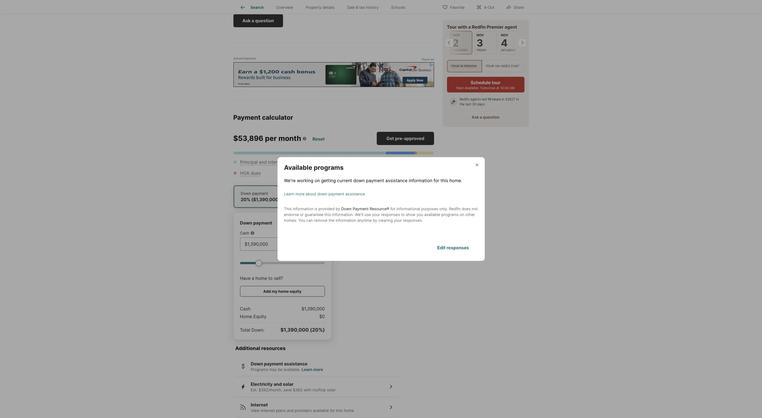 Task type: locate. For each thing, give the bounding box(es) containing it.
available
[[284, 164, 312, 172]]

learn more about down payment assistance
[[284, 192, 365, 197]]

0 horizontal spatial home
[[256, 276, 267, 282]]

question down "in the last 30 days"
[[483, 115, 500, 120]]

1 vertical spatial redfin
[[460, 97, 470, 101]]

0 vertical spatial home
[[297, 191, 307, 196]]

am
[[510, 86, 515, 90]]

tour left via
[[486, 64, 494, 68]]

principal
[[240, 160, 258, 165]]

home for home price $6,950,000
[[297, 191, 307, 196]]

the inside "in the last 30 days"
[[460, 102, 465, 106]]

learn inside down payment assistance programs may be available. learn more
[[302, 368, 312, 372]]

homeowners'
[[342, 171, 371, 176]]

total
[[240, 328, 250, 333]]

0 horizontal spatial available
[[313, 409, 329, 413]]

the left last
[[460, 102, 465, 106]]

$6,950,000
[[297, 197, 323, 202]]

available programs
[[284, 164, 344, 172]]

1 horizontal spatial by
[[373, 218, 377, 223]]

1 horizontal spatial solar
[[327, 388, 336, 393]]

home inside 'home price $6,950,000'
[[297, 191, 307, 196]]

home for my
[[278, 290, 289, 294]]

overview tab
[[270, 1, 299, 14]]

tour
[[492, 80, 501, 86]]

homeowners' insurance
[[342, 171, 392, 176]]

payment up may
[[264, 362, 283, 367]]

list box
[[447, 60, 524, 73]]

0 vertical spatial down
[[353, 178, 365, 184]]

0 vertical spatial learn
[[284, 192, 294, 197]]

1 vertical spatial with
[[304, 388, 311, 393]]

nov 4 saturday
[[501, 33, 516, 52]]

0 vertical spatial question
[[255, 18, 274, 23]]

1 horizontal spatial payment
[[353, 207, 369, 211]]

2 horizontal spatial nov
[[501, 33, 508, 37]]

payment up $53,896
[[233, 114, 261, 121]]

1 horizontal spatial available
[[424, 213, 440, 217]]

in right tours
[[502, 97, 504, 101]]

None button
[[450, 31, 472, 55], [475, 31, 497, 54], [499, 31, 521, 54], [450, 31, 472, 55], [475, 31, 497, 54], [499, 31, 521, 54]]

1 horizontal spatial details
[[354, 191, 366, 196]]

home inside add my home equity button
[[278, 290, 289, 294]]

2 vertical spatial redfin
[[449, 207, 461, 211]]

home price $6,950,000
[[297, 191, 323, 202]]

assistance up available.
[[284, 362, 308, 367]]

nov inside nov 3 friday
[[477, 33, 484, 37]]

payment for down payment
[[253, 221, 272, 226]]

equity
[[253, 314, 266, 320]]

1 vertical spatial by
[[373, 218, 377, 223]]

nov down agent on the right top
[[501, 33, 508, 37]]

down up information.
[[341, 207, 352, 211]]

redfin up last
[[460, 97, 470, 101]]

my
[[272, 290, 277, 294]]

1 vertical spatial solar
[[327, 388, 336, 393]]

for informational purposes only. redfin does not endorse or guarantee this information. we'll use your responses to show you available programs on other homes. you can remove the information anytime by clearing your responses.
[[284, 207, 478, 223]]

1 horizontal spatial information
[[336, 218, 356, 223]]

0 vertical spatial details
[[323, 5, 335, 10]]

cash up 'home equity' at the bottom left
[[240, 307, 251, 312]]

nov inside nov 4 saturday
[[501, 33, 508, 37]]

32827
[[505, 97, 515, 101]]

other
[[465, 213, 475, 217]]

ask a question down the search
[[242, 18, 274, 23]]

1 horizontal spatial this
[[336, 409, 343, 413]]

more inside learn more about down payment assistance link
[[295, 192, 305, 197]]

1 horizontal spatial programs
[[441, 213, 459, 217]]

tour left person
[[451, 64, 459, 68]]

1 vertical spatial and
[[274, 382, 282, 388]]

ask down 30
[[472, 115, 479, 120]]

0 horizontal spatial question
[[255, 18, 274, 23]]

2 vertical spatial assistance
[[284, 362, 308, 367]]

1 vertical spatial on
[[460, 213, 464, 217]]

1 vertical spatial home
[[240, 314, 252, 320]]

next image
[[518, 38, 527, 47]]

0 vertical spatial home
[[256, 276, 267, 282]]

pre-
[[395, 136, 404, 142]]

0 horizontal spatial learn
[[284, 192, 294, 197]]

with
[[458, 24, 467, 30], [304, 388, 311, 393]]

1 nov from the left
[[453, 33, 460, 37]]

2 vertical spatial information
[[336, 218, 356, 223]]

the
[[460, 102, 465, 106], [329, 218, 335, 223]]

tour up previous icon
[[447, 24, 457, 30]]

2 horizontal spatial and
[[287, 409, 294, 413]]

nov up previous icon
[[453, 33, 460, 37]]

to left show
[[401, 213, 405, 217]]

home up $6,950,000 on the top of page
[[297, 191, 307, 196]]

to left sell? at the bottom left
[[268, 276, 273, 282]]

home inside "$1,390,000 (20%)" tooltip
[[240, 314, 252, 320]]

this inside 'internet view internet plans and providers available for this home'
[[336, 409, 343, 413]]

0 horizontal spatial details
[[323, 5, 335, 10]]

details for loan details 30-yr fixed jumbo, 8.04%
[[354, 191, 366, 196]]

home up the total
[[240, 314, 252, 320]]

1 vertical spatial learn
[[302, 368, 312, 372]]

0 horizontal spatial nov
[[453, 33, 460, 37]]

20%
[[241, 197, 250, 203]]

home for a
[[256, 276, 267, 282]]

guarantee
[[305, 213, 323, 217]]

0 vertical spatial information
[[409, 178, 432, 184]]

responses inside button
[[447, 245, 469, 251]]

we'll
[[355, 213, 363, 217]]

down inside down payment 20% ($1,390,000)
[[241, 191, 251, 196]]

internet right view
[[261, 409, 275, 413]]

edit
[[437, 245, 446, 251]]

agent
[[505, 24, 517, 30]]

1 horizontal spatial more
[[313, 368, 323, 372]]

learn more link
[[302, 368, 323, 372]]

x-out button
[[472, 1, 499, 13]]

payment down ($1,390,000)
[[253, 221, 272, 226]]

homes.
[[284, 218, 297, 223]]

0 horizontal spatial for
[[330, 409, 335, 413]]

tours
[[492, 97, 501, 101]]

ask down search link
[[242, 18, 251, 23]]

more up the rooftop
[[313, 368, 323, 372]]

home inside 'internet view internet plans and providers available for this home'
[[344, 409, 354, 413]]

1 vertical spatial more
[[313, 368, 323, 372]]

1 horizontal spatial ask
[[472, 115, 479, 120]]

redfin right only. in the right of the page
[[449, 207, 461, 211]]

payment up ($1,390,000)
[[252, 191, 268, 196]]

2 vertical spatial for
[[330, 409, 335, 413]]

0 horizontal spatial in
[[460, 64, 463, 68]]

information inside 'for informational purposes only. redfin does not endorse or guarantee this information. we'll use your responses to show you available programs on other homes. you can remove the information anytime by clearing your responses.'
[[336, 218, 356, 223]]

$0
[[319, 314, 325, 320]]

payment inside "$1,390,000 (20%)" tooltip
[[253, 221, 272, 226]]

favorite
[[450, 5, 465, 10]]

this inside 'for informational purposes only. redfin does not endorse or guarantee this information. we'll use your responses to show you available programs on other homes. you can remove the information anytime by clearing your responses.'
[[324, 213, 331, 217]]

list box containing tour in person
[[447, 60, 524, 73]]

0 vertical spatial redfin
[[472, 24, 486, 30]]

your right clearing
[[394, 218, 402, 223]]

down inside down payment assistance programs may be available. learn more
[[251, 362, 263, 367]]

anytime
[[357, 218, 372, 223]]

home equity
[[240, 314, 266, 320]]

loan details 30-yr fixed jumbo, 8.04%
[[344, 191, 399, 202]]

payment down insurance
[[366, 178, 384, 184]]

0 horizontal spatial ask a question
[[242, 18, 274, 23]]

video
[[501, 64, 510, 68]]

2 vertical spatial home
[[344, 409, 354, 413]]

1 horizontal spatial for
[[390, 207, 395, 211]]

1 horizontal spatial home
[[278, 290, 289, 294]]

solar up save
[[283, 382, 294, 388]]

0 vertical spatial this
[[441, 178, 448, 184]]

0 horizontal spatial by
[[336, 207, 340, 211]]

0 vertical spatial for
[[434, 178, 439, 184]]

in left person
[[460, 64, 463, 68]]

0 vertical spatial and
[[259, 160, 267, 165]]

ask a question down days
[[472, 115, 500, 120]]

payment for down payment 20% ($1,390,000)
[[252, 191, 268, 196]]

more
[[295, 192, 305, 197], [313, 368, 323, 372]]

with right the $382
[[304, 388, 311, 393]]

this for home.
[[441, 178, 448, 184]]

programs down only. in the right of the page
[[441, 213, 459, 217]]

1 horizontal spatial the
[[460, 102, 465, 106]]

internet up view
[[251, 403, 268, 408]]

learn down 'we're'
[[284, 192, 294, 197]]

$1,390,000 left (20%)
[[281, 327, 309, 333]]

with up nov 2 thursday at the right top
[[458, 24, 467, 30]]

details right property
[[323, 5, 335, 10]]

on down the does
[[460, 213, 464, 217]]

0 vertical spatial programs
[[314, 164, 344, 172]]

in the last 30 days
[[460, 97, 519, 106]]

available.
[[284, 368, 301, 372]]

assistance up yr
[[345, 192, 365, 197]]

2 horizontal spatial information
[[409, 178, 432, 184]]

available:
[[465, 86, 479, 90]]

nov inside nov 2 thursday
[[453, 33, 460, 37]]

responses right the edit
[[447, 245, 469, 251]]

0 horizontal spatial to
[[268, 276, 273, 282]]

by up information.
[[336, 207, 340, 211]]

learn right available.
[[302, 368, 312, 372]]

1 vertical spatial programs
[[441, 213, 459, 217]]

ask a question button
[[233, 14, 283, 27]]

2 horizontal spatial this
[[441, 178, 448, 184]]

schedule tour next available: tomorrow at 10:00 am
[[456, 80, 515, 90]]

details inside loan details 30-yr fixed jumbo, 8.04%
[[354, 191, 366, 196]]

assistance inside learn more about down payment assistance link
[[345, 192, 365, 197]]

1 horizontal spatial home
[[297, 191, 307, 196]]

1 horizontal spatial question
[[483, 115, 500, 120]]

est.
[[251, 388, 258, 393]]

1 vertical spatial down
[[317, 192, 327, 197]]

$1,390,000 up the $0
[[301, 307, 325, 312]]

question inside 'button'
[[255, 18, 274, 23]]

assistance down insurance
[[385, 178, 408, 184]]

1 horizontal spatial responses
[[447, 245, 469, 251]]

sale & tax history tab
[[341, 1, 385, 14]]

interest
[[268, 160, 284, 165]]

on left getting
[[315, 178, 320, 184]]

details up fixed
[[354, 191, 366, 196]]

1 vertical spatial question
[[483, 115, 500, 120]]

cash down 'down payment'
[[240, 231, 249, 236]]

2 nov from the left
[[477, 33, 484, 37]]

advertisement
[[233, 56, 256, 61]]

0 horizontal spatial the
[[329, 218, 335, 223]]

1 vertical spatial details
[[354, 191, 366, 196]]

None text field
[[245, 241, 290, 248]]

tour with a redfin premier agent
[[447, 24, 517, 30]]

reset button
[[312, 134, 325, 144]]

learn inside available programs "dialog"
[[284, 192, 294, 197]]

available right providers
[[313, 409, 329, 413]]

payment inside down payment assistance programs may be available. learn more
[[264, 362, 283, 367]]

2 vertical spatial and
[[287, 409, 294, 413]]

property details tab
[[299, 1, 341, 14]]

responses inside 'for informational purposes only. redfin does not endorse or guarantee this information. we'll use your responses to show you available programs on other homes. you can remove the information anytime by clearing your responses.'
[[381, 213, 400, 217]]

down down 20%
[[240, 221, 252, 226]]

2 vertical spatial this
[[336, 409, 343, 413]]

$1,390,000 (20%) tooltip
[[233, 208, 434, 341]]

0 vertical spatial to
[[401, 213, 405, 217]]

home for home equity
[[240, 314, 252, 320]]

price
[[308, 191, 318, 196]]

report
[[422, 58, 430, 61]]

1 vertical spatial $1,390,000
[[281, 327, 309, 333]]

Down Payment Slider range field
[[240, 260, 325, 267]]

available down the purposes
[[424, 213, 440, 217]]

details for property details
[[323, 5, 335, 10]]

$1,390,000 (20%)
[[281, 327, 325, 333]]

down down the homeowners'
[[353, 178, 365, 184]]

down
[[241, 191, 251, 196], [341, 207, 352, 211], [240, 221, 252, 226], [251, 362, 263, 367]]

to inside "$1,390,000 (20%)" tooltip
[[268, 276, 273, 282]]

0 horizontal spatial solar
[[283, 382, 294, 388]]

1 horizontal spatial assistance
[[345, 192, 365, 197]]

more up $6,950,000 on the top of page
[[295, 192, 305, 197]]

0 vertical spatial by
[[336, 207, 340, 211]]

down right about
[[317, 192, 327, 197]]

2 horizontal spatial in
[[516, 97, 519, 101]]

0 horizontal spatial programs
[[314, 164, 344, 172]]

get pre-approved button
[[377, 132, 434, 145]]

nov for 3
[[477, 33, 484, 37]]

2 horizontal spatial for
[[434, 178, 439, 184]]

your down resource®
[[372, 213, 380, 217]]

the right remove
[[329, 218, 335, 223]]

details inside tab
[[323, 5, 335, 10]]

additional resources
[[235, 346, 286, 352]]

0 vertical spatial $1,390,000
[[301, 307, 325, 312]]

payment calculator
[[233, 114, 293, 121]]

to inside 'for informational purposes only. redfin does not endorse or guarantee this information. we'll use your responses to show you available programs on other homes. you can remove the information anytime by clearing your responses.'
[[401, 213, 405, 217]]

internet
[[251, 403, 268, 408], [261, 409, 275, 413]]

add
[[263, 290, 271, 294]]

down up 20%
[[241, 191, 251, 196]]

payment inside down payment 20% ($1,390,000)
[[252, 191, 268, 196]]

down up programs
[[251, 362, 263, 367]]

tab list
[[233, 0, 416, 14]]

history
[[366, 5, 379, 10]]

programs up getting
[[314, 164, 344, 172]]

0 vertical spatial ask a question
[[242, 18, 274, 23]]

1 vertical spatial ask
[[472, 115, 479, 120]]

you
[[298, 218, 305, 223]]

last
[[466, 102, 471, 106]]

question down the search
[[255, 18, 274, 23]]

electricity and solar est. $382/month, save                  $382 with rooftop solar
[[251, 382, 336, 393]]

nov down tour with a redfin premier agent
[[477, 33, 484, 37]]

1 horizontal spatial nov
[[477, 33, 484, 37]]

$382/month,
[[259, 388, 282, 393]]

payment up we'll
[[353, 207, 369, 211]]

0 vertical spatial the
[[460, 102, 465, 106]]

0 vertical spatial available
[[424, 213, 440, 217]]

in
[[460, 64, 463, 68], [502, 97, 504, 101], [516, 97, 519, 101]]

and left interest
[[259, 160, 267, 165]]

view
[[251, 409, 260, 413]]

solar right the rooftop
[[327, 388, 336, 393]]

0 horizontal spatial more
[[295, 192, 305, 197]]

down
[[353, 178, 365, 184], [317, 192, 327, 197]]

payment
[[366, 178, 384, 184], [252, 191, 268, 196], [328, 192, 344, 197], [253, 221, 272, 226], [264, 362, 283, 367]]

tab list containing search
[[233, 0, 416, 14]]

for inside 'for informational purposes only. redfin does not endorse or guarantee this information. we'll use your responses to show you available programs on other homes. you can remove the information anytime by clearing your responses.'
[[390, 207, 395, 211]]

0 horizontal spatial ask
[[242, 18, 251, 23]]

this
[[441, 178, 448, 184], [324, 213, 331, 217], [336, 409, 343, 413]]

learn
[[284, 192, 294, 197], [302, 368, 312, 372]]

1 vertical spatial information
[[293, 207, 313, 211]]

and inside electricity and solar est. $382/month, save                  $382 with rooftop solar
[[274, 382, 282, 388]]

report ad button
[[422, 58, 434, 62]]

1 vertical spatial home
[[278, 290, 289, 294]]

0 vertical spatial payment
[[233, 114, 261, 121]]

yr
[[352, 197, 356, 202]]

0 horizontal spatial your
[[372, 213, 380, 217]]

payment inside available programs "dialog"
[[353, 207, 369, 211]]

by right "anytime"
[[373, 218, 377, 223]]

nov for 2
[[453, 33, 460, 37]]

working
[[297, 178, 313, 184]]

and up $382/month, at the bottom of page
[[274, 382, 282, 388]]

1 vertical spatial the
[[329, 218, 335, 223]]

redfin up nov 3 friday
[[472, 24, 486, 30]]

tour for tour with a redfin premier agent
[[447, 24, 457, 30]]

responses up clearing
[[381, 213, 400, 217]]

1 vertical spatial to
[[268, 276, 273, 282]]

0 vertical spatial assistance
[[385, 178, 408, 184]]

10
[[488, 97, 492, 101]]

to
[[401, 213, 405, 217], [268, 276, 273, 282]]

tour via video chat
[[486, 64, 519, 68]]

0 vertical spatial on
[[315, 178, 320, 184]]

getting
[[321, 178, 336, 184]]

0 horizontal spatial with
[[304, 388, 311, 393]]

plans
[[276, 409, 286, 413]]

sale
[[347, 5, 355, 10]]

and right plans
[[287, 409, 294, 413]]

3 nov from the left
[[501, 33, 508, 37]]

ask a question inside 'button'
[[242, 18, 274, 23]]

down inside "$1,390,000 (20%)" tooltip
[[240, 221, 252, 226]]

in right 32827
[[516, 97, 519, 101]]

1 vertical spatial for
[[390, 207, 395, 211]]

and for principal
[[259, 160, 267, 165]]

responses
[[381, 213, 400, 217], [447, 245, 469, 251]]

0 horizontal spatial and
[[259, 160, 267, 165]]

0 vertical spatial internet
[[251, 403, 268, 408]]

may
[[269, 368, 277, 372]]

we're
[[284, 178, 296, 184]]

only.
[[439, 207, 448, 211]]

1 cash from the top
[[240, 231, 249, 236]]

and inside 'internet view internet plans and providers available for this home'
[[287, 409, 294, 413]]

1 horizontal spatial on
[[460, 213, 464, 217]]



Task type: vqa. For each thing, say whether or not it's contained in the screenshot.
va loan.
no



Task type: describe. For each thing, give the bounding box(es) containing it.
clearing
[[378, 218, 393, 223]]

by inside 'for informational purposes only. redfin does not endorse or guarantee this information. we'll use your responses to show you available programs on other homes. you can remove the information anytime by clearing your responses.'
[[373, 218, 377, 223]]

person
[[464, 64, 477, 68]]

home.
[[449, 178, 462, 184]]

more inside down payment assistance programs may be available. learn more
[[313, 368, 323, 372]]

and for electricity
[[274, 382, 282, 388]]

4
[[501, 37, 508, 49]]

have
[[240, 276, 251, 282]]

internet view internet plans and providers available for this home
[[251, 403, 354, 413]]

none text field inside "$1,390,000 (20%)" tooltip
[[245, 241, 290, 248]]

this for information.
[[324, 213, 331, 217]]

report ad
[[422, 58, 434, 61]]

nov for 4
[[501, 33, 508, 37]]

get
[[386, 136, 394, 142]]

save
[[283, 388, 292, 393]]

equity
[[290, 290, 301, 294]]

be
[[278, 368, 283, 372]]

resource®
[[370, 207, 389, 211]]

agents
[[471, 97, 481, 101]]

1 horizontal spatial in
[[502, 97, 504, 101]]

the inside 'for informational purposes only. redfin does not endorse or guarantee this information. we'll use your responses to show you available programs on other homes. you can remove the information anytime by clearing your responses.'
[[329, 218, 335, 223]]

down for down payment
[[240, 221, 252, 226]]

1 horizontal spatial down
[[353, 178, 365, 184]]

add my home equity
[[263, 290, 301, 294]]

tour for tour via video chat
[[486, 64, 494, 68]]

this
[[284, 207, 292, 211]]

loan
[[344, 191, 353, 196]]

use
[[364, 213, 371, 217]]

1 vertical spatial internet
[[261, 409, 275, 413]]

tomorrow
[[480, 86, 495, 90]]

schools
[[391, 5, 405, 10]]

previous image
[[445, 38, 454, 47]]

a inside "$1,390,000 (20%)" tooltip
[[252, 276, 254, 282]]

with inside electricity and solar est. $382/month, save                  $382 with rooftop solar
[[304, 388, 311, 393]]

this information is provided by down payment resource®
[[284, 207, 389, 211]]

payment up 30-
[[328, 192, 344, 197]]

rooftop
[[313, 388, 326, 393]]

1 horizontal spatial with
[[458, 24, 467, 30]]

3
[[477, 37, 483, 49]]

down inside available programs "dialog"
[[341, 207, 352, 211]]

edit responses
[[437, 245, 469, 251]]

$382
[[293, 388, 303, 393]]

(20%)
[[310, 327, 325, 333]]

out
[[488, 5, 494, 10]]

down for down payment assistance programs may be available. learn more
[[251, 362, 263, 367]]

not
[[472, 207, 478, 211]]

sell?
[[274, 276, 283, 282]]

show
[[406, 213, 416, 217]]

0 horizontal spatial information
[[293, 207, 313, 211]]

$53,896
[[233, 134, 263, 143]]

$1,390,000 for $1,390,000
[[301, 307, 325, 312]]

saturday
[[501, 49, 516, 52]]

nov 2 thursday
[[453, 33, 468, 52]]

0 horizontal spatial payment
[[233, 114, 261, 121]]

2 cash from the top
[[240, 307, 251, 312]]

down payment assistance programs may be available. learn more
[[251, 362, 323, 372]]

redfin agents led 10 tours in 32827
[[460, 97, 515, 101]]

tour for tour in person
[[451, 64, 459, 68]]

sale & tax history
[[347, 5, 379, 10]]

search
[[251, 5, 264, 10]]

$620
[[321, 171, 332, 176]]

&
[[356, 5, 358, 10]]

premier
[[487, 24, 504, 30]]

informational
[[397, 207, 420, 211]]

thursday
[[453, 49, 468, 52]]

per
[[265, 134, 277, 143]]

payment for down payment assistance programs may be available. learn more
[[264, 362, 283, 367]]

ad region
[[233, 62, 434, 87]]

jumbo,
[[369, 197, 384, 202]]

available inside 'internet view internet plans and providers available for this home'
[[313, 409, 329, 413]]

current
[[337, 178, 352, 184]]

fixed
[[357, 197, 368, 202]]

a inside 'button'
[[252, 18, 254, 23]]

ad
[[431, 58, 434, 61]]

2
[[453, 37, 459, 49]]

total down:
[[240, 328, 265, 333]]

add my home equity button
[[240, 286, 325, 297]]

30-
[[344, 197, 352, 202]]

redfin inside 'for informational purposes only. redfin does not endorse or guarantee this information. we'll use your responses to show you available programs on other homes. you can remove the information anytime by clearing your responses.'
[[449, 207, 461, 211]]

2 horizontal spatial assistance
[[385, 178, 408, 184]]

0 vertical spatial your
[[372, 213, 380, 217]]

x-
[[484, 5, 488, 10]]

in inside "in the last 30 days"
[[516, 97, 519, 101]]

next
[[456, 86, 464, 90]]

property details
[[306, 5, 335, 10]]

resources
[[261, 346, 286, 352]]

programs inside 'for informational purposes only. redfin does not endorse or guarantee this information. we'll use your responses to show you available programs on other homes. you can remove the information anytime by clearing your responses.'
[[441, 213, 459, 217]]

schedule
[[471, 80, 491, 86]]

led
[[482, 97, 487, 101]]

can
[[306, 218, 313, 223]]

for inside 'internet view internet plans and providers available for this home'
[[330, 409, 335, 413]]

on inside 'for informational purposes only. redfin does not endorse or guarantee this information. we'll use your responses to show you available programs on other homes. you can remove the information anytime by clearing your responses.'
[[460, 213, 464, 217]]

available programs dialog
[[277, 157, 485, 261]]

available programs element
[[284, 157, 350, 172]]

approved
[[404, 136, 424, 142]]

assistance inside down payment assistance programs may be available. learn more
[[284, 362, 308, 367]]

month
[[278, 134, 301, 143]]

search link
[[239, 4, 264, 11]]

down payment
[[240, 221, 272, 226]]

0 horizontal spatial on
[[315, 178, 320, 184]]

schools tab
[[385, 1, 412, 14]]

tax
[[359, 5, 365, 10]]

friday
[[477, 49, 486, 52]]

provided
[[319, 207, 335, 211]]

in inside list box
[[460, 64, 463, 68]]

ask inside 'button'
[[242, 18, 251, 23]]

insurance
[[372, 171, 392, 176]]

learn more about down payment assistance link
[[284, 191, 365, 197]]

down for down payment 20% ($1,390,000)
[[241, 191, 251, 196]]

$1,390,000 for $1,390,000 (20%)
[[281, 327, 309, 333]]

1 horizontal spatial your
[[394, 218, 402, 223]]

available inside 'for informational purposes only. redfin does not endorse or guarantee this information. we'll use your responses to show you available programs on other homes. you can remove the information anytime by clearing your responses.'
[[424, 213, 440, 217]]

1 horizontal spatial ask a question
[[472, 115, 500, 120]]

chat
[[511, 64, 519, 68]]



